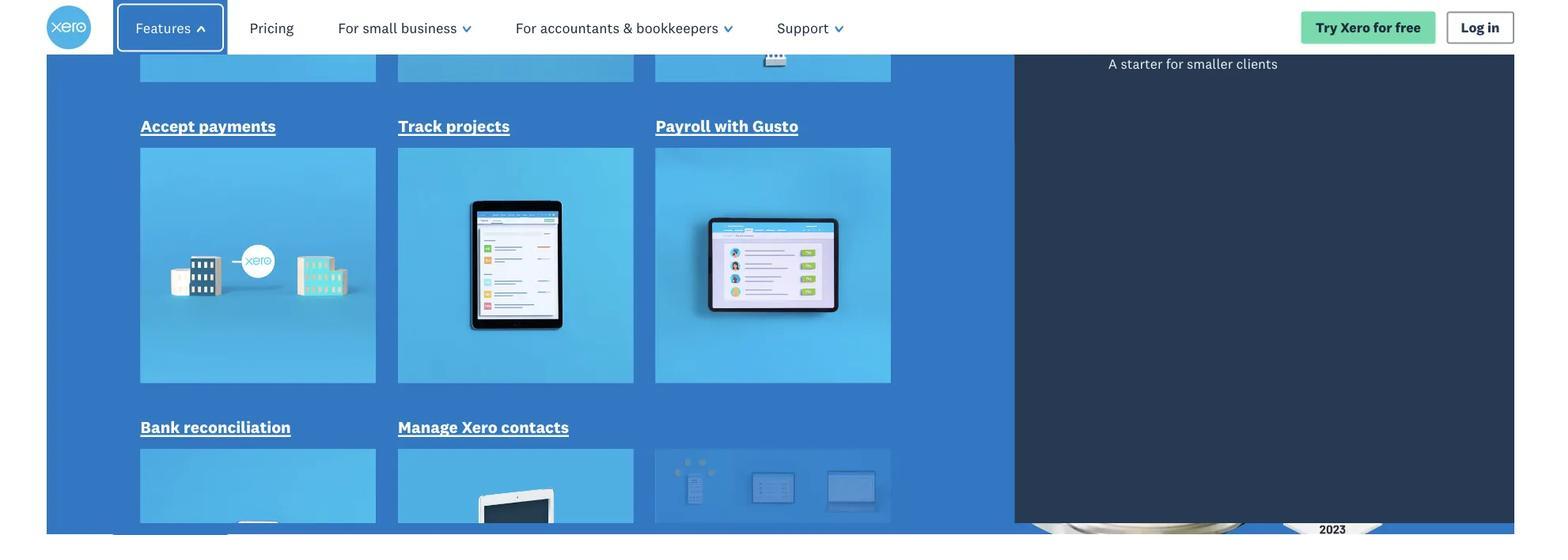 Task type: locate. For each thing, give the bounding box(es) containing it.
2 horizontal spatial for
[[1374, 19, 1393, 36]]

xero inside 'link'
[[1341, 19, 1371, 36]]

smaller
[[1187, 56, 1233, 73]]

apply*
[[347, 473, 421, 505]]

for left 'accountants' at the top left of page
[[516, 19, 537, 37]]

for inside dropdown button
[[516, 19, 537, 37]]

reconciliation
[[184, 417, 291, 438]]

2 for from the left
[[516, 19, 537, 37]]

for
[[1374, 19, 1393, 36], [1166, 56, 1184, 73], [537, 442, 569, 474]]

1 for from the left
[[338, 19, 359, 37]]

payments
[[199, 116, 276, 137]]

support button
[[755, 0, 866, 55]]

2 vertical spatial xero
[[462, 417, 498, 438]]

bookkeepers
[[636, 19, 719, 37]]

for for xero
[[1374, 19, 1393, 36]]

0 horizontal spatial with
[[172, 219, 305, 302]]

0 horizontal spatial for
[[338, 19, 359, 37]]

1 horizontal spatial xero
[[462, 417, 498, 438]]

accept payments
[[141, 116, 276, 137]]

1 vertical spatial with
[[172, 219, 305, 302]]

&
[[623, 19, 633, 37]]

log
[[1461, 19, 1485, 36]]

for for for small business
[[338, 19, 359, 37]]

try
[[1316, 19, 1338, 36]]

log in
[[1461, 19, 1500, 36]]

manage
[[398, 417, 458, 438]]

for left small
[[338, 19, 359, 37]]

bank
[[141, 417, 180, 438]]

for left free
[[1374, 19, 1393, 36]]

1 horizontal spatial for
[[1166, 56, 1184, 73]]

for accountants & bookkeepers button
[[494, 0, 755, 55]]

try xero for free link
[[1301, 11, 1436, 44]]

to
[[453, 99, 517, 182]]

track
[[398, 116, 442, 137]]

flash
[[317, 442, 378, 474]]

manage xero contacts link
[[398, 417, 569, 442]]

0 vertical spatial for
[[1374, 19, 1393, 36]]

xero
[[1341, 19, 1371, 36], [319, 219, 458, 302], [462, 417, 498, 438]]

with
[[715, 116, 749, 137], [172, 219, 305, 302]]

a xero user decorating a cake with blue icing. social proof badges surrounding the circular image. image
[[796, 55, 1515, 536]]

for
[[338, 19, 359, 37], [516, 19, 537, 37]]

for right starter
[[1166, 56, 1184, 73]]

0 vertical spatial with
[[715, 116, 749, 137]]

black
[[172, 442, 234, 474]]

small
[[363, 19, 398, 37]]

for inside dropdown button
[[338, 19, 359, 37]]

try xero for free
[[1316, 19, 1421, 36]]

0 vertical spatial xero
[[1341, 19, 1371, 36]]

2 vertical spatial for
[[537, 442, 569, 474]]

you
[[337, 159, 447, 242]]

in
[[1488, 19, 1500, 36]]

2 horizontal spatial xero
[[1341, 19, 1371, 36]]

accountants
[[540, 19, 620, 37]]

75%
[[446, 442, 495, 474]]

1 horizontal spatial for
[[516, 19, 537, 37]]

track projects
[[398, 116, 510, 137]]

bank reconciliation link
[[141, 417, 291, 442]]

manage xero contacts
[[398, 417, 569, 438]]

for inside 'link'
[[1374, 19, 1393, 36]]

a
[[1109, 56, 1118, 73]]

1 vertical spatial xero
[[319, 219, 458, 302]]

for left '3'
[[537, 442, 569, 474]]

off
[[501, 442, 531, 474]]

0 horizontal spatial xero
[[319, 219, 458, 302]]

0 horizontal spatial for
[[537, 442, 569, 474]]

1 vertical spatial for
[[1166, 56, 1184, 73]]

for small business button
[[316, 0, 494, 55]]

back
[[293, 99, 439, 182]]



Task type: describe. For each thing, give the bounding box(es) containing it.
support
[[777, 19, 829, 37]]

for small business
[[338, 19, 457, 37]]

what
[[172, 159, 323, 242]]

log in link
[[1447, 11, 1515, 44]]

accept payments link
[[141, 116, 276, 140]]

business
[[401, 19, 457, 37]]

for for for accountants & bookkeepers
[[516, 19, 537, 37]]

accept
[[141, 116, 195, 137]]

love
[[461, 159, 586, 242]]

friday
[[240, 442, 311, 474]]

clients
[[1237, 56, 1278, 73]]

1 horizontal spatial with
[[715, 116, 749, 137]]

terms
[[271, 473, 340, 505]]

projects
[[446, 116, 510, 137]]

a starter for smaller clients
[[1109, 56, 1278, 73]]

gusto
[[753, 116, 799, 137]]

xero for manage
[[462, 417, 498, 438]]

for for starter
[[1166, 56, 1184, 73]]

contacts
[[501, 417, 569, 438]]

payroll with gusto link
[[656, 116, 799, 140]]

for accountants & bookkeepers
[[516, 19, 719, 37]]

pricing link
[[228, 0, 316, 55]]

software
[[172, 339, 436, 421]]

free
[[1396, 19, 1421, 36]]

black friday flash sale: 75% off for 3 months! terms apply*
[[172, 442, 589, 505]]

with inside back to what you love with xero accounting software
[[172, 219, 305, 302]]

back to what you love with xero accounting software
[[172, 99, 586, 421]]

pricing
[[250, 19, 294, 37]]

track projects link
[[398, 116, 510, 140]]

payroll with gusto
[[656, 116, 799, 137]]

bank reconciliation
[[141, 417, 291, 438]]

features
[[135, 19, 191, 37]]

sale:
[[384, 442, 440, 474]]

xero homepage image
[[47, 6, 91, 50]]

months!
[[172, 473, 264, 505]]

starter
[[1121, 56, 1163, 73]]

payroll
[[656, 116, 711, 137]]

3
[[576, 442, 589, 474]]

features button
[[108, 0, 233, 55]]

xero for try
[[1341, 19, 1371, 36]]

for inside black friday flash sale: 75% off for 3 months! terms apply*
[[537, 442, 569, 474]]

accounting
[[172, 279, 509, 362]]

xero inside back to what you love with xero accounting software
[[319, 219, 458, 302]]



Task type: vqa. For each thing, say whether or not it's contained in the screenshot.
Xero's for
yes



